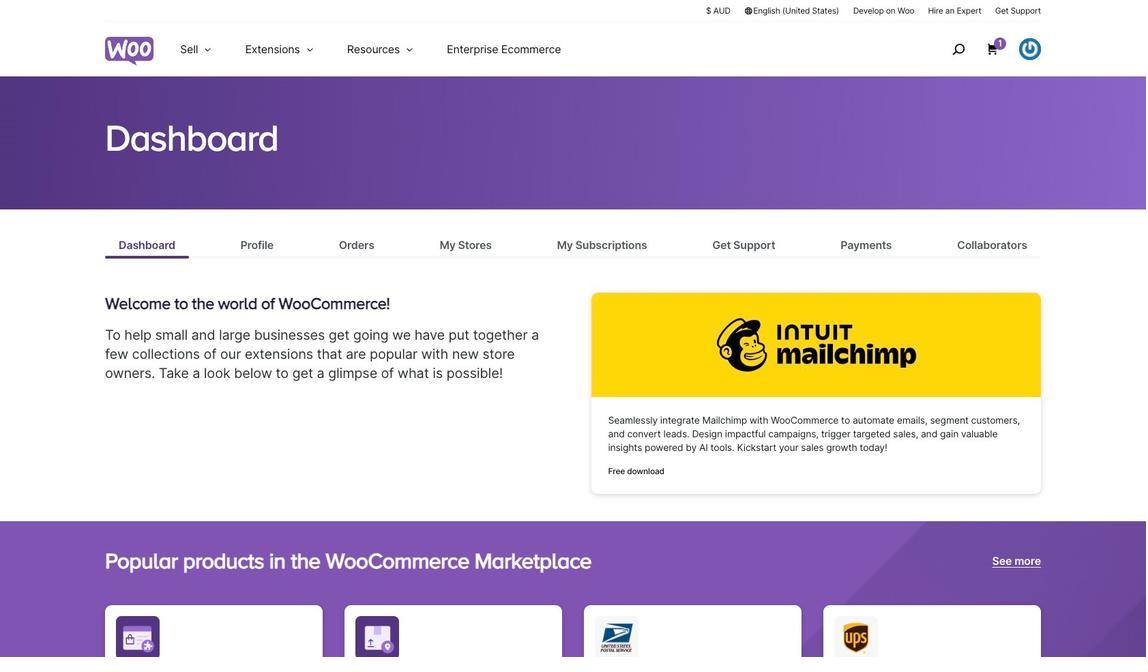 Task type: vqa. For each thing, say whether or not it's contained in the screenshot.
Search icon
yes



Task type: describe. For each thing, give the bounding box(es) containing it.
search image
[[948, 38, 970, 60]]



Task type: locate. For each thing, give the bounding box(es) containing it.
service navigation menu element
[[924, 27, 1042, 71]]

open account menu image
[[1020, 38, 1042, 60]]



